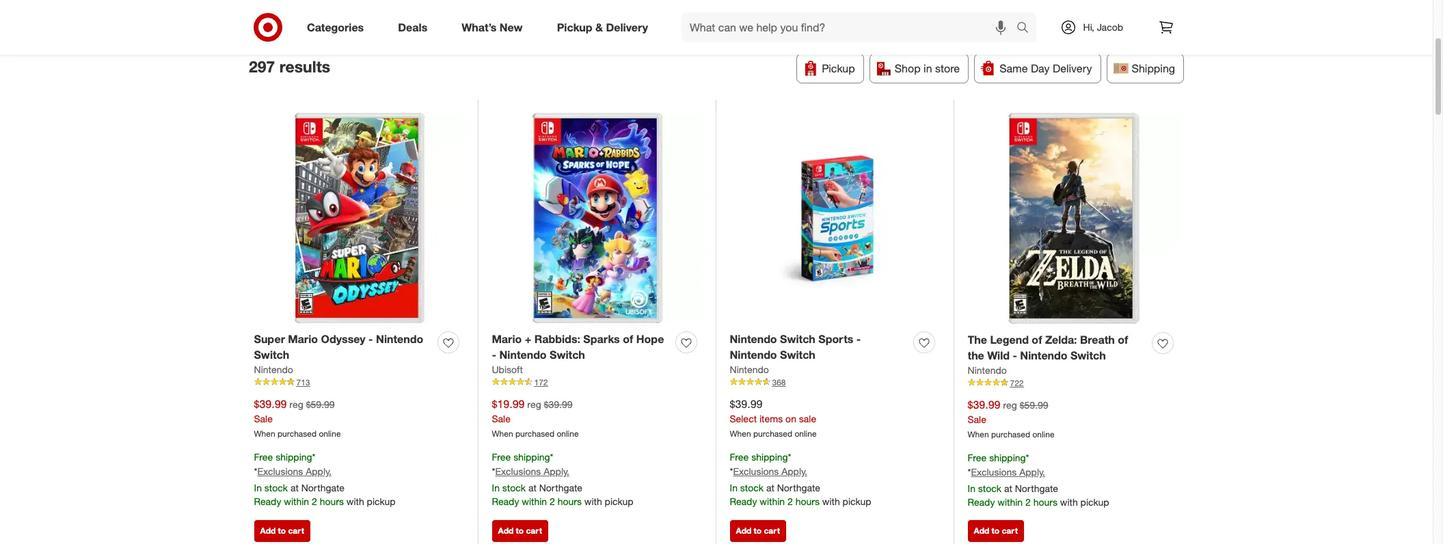 Task type: vqa. For each thing, say whether or not it's contained in the screenshot.
the to
yes



Task type: locate. For each thing, give the bounding box(es) containing it.
delivery inside button
[[1053, 61, 1092, 75]]

pickup for nintendo switch sports - nintendo switch
[[843, 496, 871, 507]]

new
[[500, 20, 523, 34]]

switch inside the super mario odyssey - nintendo switch
[[254, 348, 289, 361]]

nintendo
[[259, 10, 298, 22], [595, 10, 634, 22], [690, 10, 729, 22], [789, 10, 829, 22], [903, 10, 942, 22], [376, 332, 423, 346], [730, 332, 777, 346], [499, 348, 547, 361], [730, 348, 777, 361], [1020, 348, 1068, 362], [254, 363, 293, 375], [730, 363, 769, 375], [968, 364, 1007, 376]]

nintendo 3ds xl
[[789, 10, 863, 22]]

add to cart button for nintendo switch sports - nintendo switch
[[730, 520, 786, 542]]

3 add from the left
[[736, 526, 752, 536]]

sale for super mario odyssey - nintendo switch
[[254, 413, 273, 424]]

2 mario from the left
[[492, 332, 522, 346]]

pickup left &
[[557, 20, 592, 34]]

at
[[291, 482, 299, 494], [528, 482, 537, 494], [766, 482, 775, 494], [1004, 483, 1012, 494]]

categories
[[307, 20, 364, 34]]

exclusions for mario + rabbids: sparks of hope - nintendo switch
[[495, 466, 541, 477]]

sparks
[[583, 332, 620, 346]]

nintendo for nintendo 3ds xl
[[789, 10, 829, 22]]

$19.99
[[492, 397, 525, 411]]

- up ubisoft
[[492, 348, 496, 361]]

1 horizontal spatial $39.99 reg $59.99 sale when purchased online
[[968, 398, 1055, 440]]

shipping
[[1132, 61, 1175, 75]]

nintendo switch sports - nintendo switch image
[[730, 113, 940, 324], [730, 113, 940, 324]]

online for mario + rabbids: sparks of hope - nintendo switch
[[557, 429, 579, 439]]

1 horizontal spatial delivery
[[1053, 61, 1092, 75]]

switch inside button
[[301, 10, 330, 22]]

4 add to cart button from the left
[[968, 520, 1024, 542]]

2 3ds from the left
[[831, 10, 849, 22]]

0 horizontal spatial nintendo link
[[254, 363, 293, 376]]

reg inside $19.99 reg $39.99 sale when purchased online
[[527, 398, 541, 410]]

nintendo ds
[[595, 10, 650, 22]]

368 link
[[730, 376, 940, 388]]

2 to from the left
[[516, 526, 524, 536]]

nintendo link down the super
[[254, 363, 293, 376]]

in for nintendo switch sports - nintendo switch
[[730, 482, 738, 494]]

zelda:
[[1045, 333, 1077, 347]]

ready for nintendo switch sports - nintendo switch
[[730, 496, 757, 507]]

apply. for switch
[[782, 466, 807, 477]]

2 add from the left
[[498, 526, 514, 536]]

1 mario from the left
[[288, 332, 318, 346]]

shipping for super mario odyssey - nintendo switch
[[276, 451, 312, 463]]

2 horizontal spatial sale
[[968, 413, 986, 425]]

super mario odyssey - nintendo switch
[[254, 332, 423, 361]]

add to cart button for super mario odyssey - nintendo switch
[[254, 520, 310, 542]]

- right wild
[[1013, 348, 1017, 362]]

pickup inside button
[[822, 61, 855, 75]]

purchased for super mario odyssey - nintendo switch
[[278, 429, 317, 439]]

when for the legend of zelda: breath of the wild - nintendo switch
[[968, 430, 989, 440]]

3 to from the left
[[754, 526, 762, 536]]

2 for the legend of zelda: breath of the wild - nintendo switch
[[1026, 496, 1031, 508]]

breath
[[1080, 333, 1115, 347]]

same day delivery button
[[974, 53, 1101, 83]]

$39.99 select items on sale when purchased online
[[730, 397, 817, 439]]

0 horizontal spatial sale
[[254, 413, 273, 424]]

online down "722" link
[[1033, 430, 1055, 440]]

1 cart from the left
[[288, 526, 304, 536]]

reg
[[289, 398, 303, 410], [527, 398, 541, 410], [1003, 399, 1017, 411]]

online for the legend of zelda: breath of the wild - nintendo switch
[[1033, 430, 1055, 440]]

nintendo inside mario + rabbids: sparks of hope - nintendo switch
[[499, 348, 547, 361]]

172
[[534, 377, 548, 387]]

0 vertical spatial delivery
[[606, 20, 648, 34]]

1 3ds from the left
[[731, 10, 750, 22]]

368
[[772, 377, 786, 387]]

when inside $19.99 reg $39.99 sale when purchased online
[[492, 429, 513, 439]]

$39.99 down the super
[[254, 397, 287, 411]]

nintendo switch sports - nintendo switch
[[730, 332, 861, 361]]

with for super mario odyssey - nintendo switch
[[347, 496, 364, 507]]

switch
[[301, 10, 330, 22], [945, 10, 974, 22], [780, 332, 816, 346], [254, 348, 289, 361], [550, 348, 585, 361], [780, 348, 816, 361], [1071, 348, 1106, 362]]

- inside the legend of zelda: breath of the wild - nintendo switch
[[1013, 348, 1017, 362]]

pickup & delivery link
[[545, 12, 665, 42]]

3ds
[[731, 10, 750, 22], [831, 10, 849, 22]]

reg down 722
[[1003, 399, 1017, 411]]

super mario odyssey - nintendo switch image
[[254, 113, 465, 324], [254, 113, 465, 324]]

switch down the super
[[254, 348, 289, 361]]

nintendo link down wild
[[968, 363, 1007, 377]]

the legend of zelda: breath of the wild - nintendo switch image
[[968, 113, 1179, 324], [968, 113, 1179, 324]]

purchased for the legend of zelda: breath of the wild - nintendo switch
[[991, 430, 1030, 440]]

with for mario + rabbids: sparks of hope - nintendo switch
[[584, 496, 602, 507]]

add to cart button for the legend of zelda: breath of the wild - nintendo switch
[[968, 520, 1024, 542]]

- right sports
[[857, 332, 861, 346]]

2 horizontal spatial nintendo link
[[968, 363, 1007, 377]]

in for the legend of zelda: breath of the wild - nintendo switch
[[968, 483, 976, 494]]

add to cart button
[[254, 520, 310, 542], [492, 520, 548, 542], [730, 520, 786, 542], [968, 520, 1024, 542]]

pickup down what can we help you find? suggestions appear below 'search box'
[[822, 61, 855, 75]]

$59.99 down '713'
[[306, 398, 335, 410]]

nintendo inside the legend of zelda: breath of the wild - nintendo switch
[[1020, 348, 1068, 362]]

when inside $39.99 select items on sale when purchased online
[[730, 429, 751, 439]]

1 horizontal spatial mario
[[492, 332, 522, 346]]

add
[[260, 526, 276, 536], [498, 526, 514, 536], [736, 526, 752, 536], [974, 526, 989, 536]]

0 horizontal spatial $59.99
[[306, 398, 335, 410]]

free shipping * * exclusions apply. in stock at  northgate ready within 2 hours with pickup for odyssey
[[254, 451, 396, 507]]

297
[[249, 57, 275, 76]]

apply.
[[306, 466, 331, 477], [544, 466, 569, 477], [782, 466, 807, 477], [1020, 466, 1045, 478]]

3ds inside button
[[831, 10, 849, 22]]

mario inside the super mario odyssey - nintendo switch
[[288, 332, 318, 346]]

reg down 172
[[527, 398, 541, 410]]

with
[[347, 496, 364, 507], [584, 496, 602, 507], [822, 496, 840, 507], [1060, 496, 1078, 508]]

exclusions for super mario odyssey - nintendo switch
[[257, 466, 303, 477]]

$39.99 reg $59.99 sale when purchased online for the legend of zelda: breath of the wild - nintendo switch
[[968, 398, 1055, 440]]

4 cart from the left
[[1002, 526, 1018, 536]]

1 to from the left
[[278, 526, 286, 536]]

*
[[312, 451, 316, 463], [550, 451, 553, 463], [788, 451, 791, 463], [1026, 452, 1029, 464], [254, 466, 257, 477], [492, 466, 495, 477], [730, 466, 733, 477], [968, 466, 971, 478]]

pickup for pickup & delivery
[[557, 20, 592, 34]]

stock for the legend of zelda: breath of the wild - nintendo switch
[[978, 483, 1002, 494]]

4 add to cart from the left
[[974, 526, 1018, 536]]

172 link
[[492, 376, 702, 388]]

nintendo switch lite button
[[249, 1, 372, 31]]

sale
[[254, 413, 273, 424], [492, 413, 511, 424], [968, 413, 986, 425]]

1 add to cart from the left
[[260, 526, 304, 536]]

2 cart from the left
[[526, 526, 542, 536]]

0 horizontal spatial of
[[623, 332, 633, 346]]

0 horizontal spatial delivery
[[606, 20, 648, 34]]

of left zelda: on the bottom of page
[[1032, 333, 1042, 347]]

2 add to cart from the left
[[498, 526, 542, 536]]

mario
[[288, 332, 318, 346], [492, 332, 522, 346]]

nintendo switch lite
[[259, 10, 348, 22]]

all
[[1040, 10, 1051, 24]]

-
[[369, 332, 373, 346], [857, 332, 861, 346], [492, 348, 496, 361], [1013, 348, 1017, 362]]

nintendo link up select
[[730, 363, 769, 376]]

on
[[786, 413, 796, 424]]

switch inside the legend of zelda: breath of the wild - nintendo switch
[[1071, 348, 1106, 362]]

super
[[254, 332, 285, 346]]

purchased
[[278, 429, 317, 439], [515, 429, 555, 439], [753, 429, 792, 439], [991, 430, 1030, 440]]

add to cart for nintendo switch sports - nintendo switch
[[736, 526, 780, 536]]

hi,
[[1083, 21, 1094, 33]]

switch left lite
[[301, 10, 330, 22]]

sale for the legend of zelda: breath of the wild - nintendo switch
[[968, 413, 986, 425]]

1 horizontal spatial pickup
[[822, 61, 855, 75]]

items
[[760, 413, 783, 424]]

at for mario + rabbids: sparks of hope - nintendo switch
[[528, 482, 537, 494]]

free shipping * * exclusions apply. in stock at  northgate ready within 2 hours with pickup for rabbids:
[[492, 451, 633, 507]]

ready
[[254, 496, 281, 507], [492, 496, 519, 507], [730, 496, 757, 507], [968, 496, 995, 508]]

$39.99 reg $59.99 sale when purchased online down 722
[[968, 398, 1055, 440]]

purchased down 722
[[991, 430, 1030, 440]]

0 horizontal spatial 3ds
[[731, 10, 750, 22]]

1 horizontal spatial 3ds
[[831, 10, 849, 22]]

purchased down $19.99
[[515, 429, 555, 439]]

- inside the super mario odyssey - nintendo switch
[[369, 332, 373, 346]]

when for super mario odyssey - nintendo switch
[[254, 429, 275, 439]]

to
[[278, 526, 286, 536], [516, 526, 524, 536], [754, 526, 762, 536], [992, 526, 1000, 536]]

pickup
[[557, 20, 592, 34], [822, 61, 855, 75]]

$39.99 down the
[[968, 398, 1001, 411]]

$39.99 down 172
[[544, 398, 573, 410]]

purchased down '713'
[[278, 429, 317, 439]]

in
[[254, 482, 262, 494], [492, 482, 500, 494], [730, 482, 738, 494], [968, 483, 976, 494]]

2 for mario + rabbids: sparks of hope - nintendo switch
[[550, 496, 555, 507]]

when
[[254, 429, 275, 439], [492, 429, 513, 439], [730, 429, 751, 439], [968, 430, 989, 440]]

nintendo inside the super mario odyssey - nintendo switch
[[376, 332, 423, 346]]

$39.99 inside $39.99 select items on sale when purchased online
[[730, 397, 763, 411]]

sale inside $19.99 reg $39.99 sale when purchased online
[[492, 413, 511, 424]]

stock
[[264, 482, 288, 494], [502, 482, 526, 494], [740, 482, 764, 494], [978, 483, 1002, 494]]

$39.99 reg $59.99 sale when purchased online
[[254, 397, 341, 439], [968, 398, 1055, 440]]

switch down breath
[[1071, 348, 1106, 362]]

3 add to cart button from the left
[[730, 520, 786, 542]]

jacob
[[1097, 21, 1123, 33]]

0 horizontal spatial reg
[[289, 398, 303, 410]]

at for super mario odyssey - nintendo switch
[[291, 482, 299, 494]]

mario right the super
[[288, 332, 318, 346]]

1 horizontal spatial $59.99
[[1020, 399, 1049, 411]]

4 to from the left
[[992, 526, 1000, 536]]

free for nintendo switch sports - nintendo switch
[[730, 451, 749, 463]]

free for super mario odyssey - nintendo switch
[[254, 451, 273, 463]]

1 horizontal spatial sale
[[492, 413, 511, 424]]

online down sale
[[795, 429, 817, 439]]

switch up store
[[945, 10, 974, 22]]

exclusions for the legend of zelda: breath of the wild - nintendo switch
[[971, 466, 1017, 478]]

$39.99 reg $59.99 sale when purchased online down '713'
[[254, 397, 341, 439]]

ready for mario + rabbids: sparks of hope - nintendo switch
[[492, 496, 519, 507]]

cart for mario + rabbids: sparks of hope - nintendo switch
[[526, 526, 542, 536]]

$59.99 down 722
[[1020, 399, 1049, 411]]

ubisoft
[[492, 363, 523, 375]]

delivery
[[606, 20, 648, 34], [1053, 61, 1092, 75]]

nintendo 3ds xl button
[[779, 1, 887, 31]]

at for the legend of zelda: breath of the wild - nintendo switch
[[1004, 483, 1012, 494]]

mario left +
[[492, 332, 522, 346]]

nintendo for nintendo switch lite
[[259, 10, 298, 22]]

within
[[284, 496, 309, 507], [522, 496, 547, 507], [760, 496, 785, 507], [998, 496, 1023, 508]]

1 vertical spatial pickup
[[822, 61, 855, 75]]

1 horizontal spatial reg
[[527, 398, 541, 410]]

$39.99
[[254, 397, 287, 411], [730, 397, 763, 411], [968, 398, 1001, 411], [544, 398, 573, 410]]

0 horizontal spatial $39.99 reg $59.99 sale when purchased online
[[254, 397, 341, 439]]

reg down '713'
[[289, 398, 303, 410]]

clear all
[[1011, 10, 1051, 24]]

what's
[[462, 20, 497, 34]]

deals link
[[386, 12, 445, 42]]

to for the legend of zelda: breath of the wild - nintendo switch
[[992, 526, 1000, 536]]

of right breath
[[1118, 333, 1128, 347]]

switch up the '368'
[[780, 348, 816, 361]]

nintendo link
[[254, 363, 293, 376], [730, 363, 769, 376], [968, 363, 1007, 377]]

shipping for mario + rabbids: sparks of hope - nintendo switch
[[514, 451, 550, 463]]

of
[[623, 332, 633, 346], [1032, 333, 1042, 347], [1118, 333, 1128, 347]]

odyssey
[[321, 332, 366, 346]]

0 vertical spatial pickup
[[557, 20, 592, 34]]

free for the legend of zelda: breath of the wild - nintendo switch
[[968, 452, 987, 464]]

1 add from the left
[[260, 526, 276, 536]]

reg for mario
[[289, 398, 303, 410]]

nintendo link for super mario odyssey - nintendo switch
[[254, 363, 293, 376]]

1 horizontal spatial nintendo link
[[730, 363, 769, 376]]

2 add to cart button from the left
[[492, 520, 548, 542]]

online down 172 link
[[557, 429, 579, 439]]

hours for of
[[1033, 496, 1058, 508]]

online inside $19.99 reg $39.99 sale when purchased online
[[557, 429, 579, 439]]

$39.99 inside $19.99 reg $39.99 sale when purchased online
[[544, 398, 573, 410]]

0 horizontal spatial pickup
[[557, 20, 592, 34]]

online down 713 link
[[319, 429, 341, 439]]

mario + rabbids: sparks of hope - nintendo switch image
[[492, 113, 702, 324], [492, 113, 702, 324]]

cart
[[288, 526, 304, 536], [526, 526, 542, 536], [764, 526, 780, 536], [1002, 526, 1018, 536]]

switch down rabbids:
[[550, 348, 585, 361]]

2 horizontal spatial reg
[[1003, 399, 1017, 411]]

What can we help you find? suggestions appear below search field
[[682, 12, 1020, 42]]

reg for legend
[[1003, 399, 1017, 411]]

northgate for sports
[[777, 482, 820, 494]]

$39.99 up select
[[730, 397, 763, 411]]

$59.99 for of
[[1020, 399, 1049, 411]]

purchased down items
[[753, 429, 792, 439]]

0 horizontal spatial mario
[[288, 332, 318, 346]]

nintendo link for the legend of zelda: breath of the wild - nintendo switch
[[968, 363, 1007, 377]]

to for nintendo switch sports - nintendo switch
[[754, 526, 762, 536]]

purchased inside $19.99 reg $39.99 sale when purchased online
[[515, 429, 555, 439]]

lite
[[333, 10, 348, 22]]

categories link
[[295, 12, 381, 42]]

shipping for the legend of zelda: breath of the wild - nintendo switch
[[989, 452, 1026, 464]]

what's new link
[[450, 12, 540, 42]]

of left hope
[[623, 332, 633, 346]]

2 for super mario odyssey - nintendo switch
[[312, 496, 317, 507]]

to for mario + rabbids: sparks of hope - nintendo switch
[[516, 526, 524, 536]]

pickup
[[367, 496, 396, 507], [605, 496, 633, 507], [843, 496, 871, 507], [1081, 496, 1109, 508]]

1 vertical spatial delivery
[[1053, 61, 1092, 75]]

4 add from the left
[[974, 526, 989, 536]]

cart for nintendo switch sports - nintendo switch
[[764, 526, 780, 536]]

3ds inside button
[[731, 10, 750, 22]]

- right odyssey
[[369, 332, 373, 346]]

3 add to cart from the left
[[736, 526, 780, 536]]

nintendo for the legend of zelda: breath of the wild - nintendo switch nintendo link
[[968, 364, 1007, 376]]

online
[[319, 429, 341, 439], [557, 429, 579, 439], [795, 429, 817, 439], [1033, 430, 1055, 440]]

$39.99 reg $59.99 sale when purchased online for super mario odyssey - nintendo switch
[[254, 397, 341, 439]]

$39.99 for the legend of zelda: breath of the wild - nintendo switch
[[968, 398, 1001, 411]]

northgate for odyssey
[[301, 482, 345, 494]]

2 for nintendo switch sports - nintendo switch
[[788, 496, 793, 507]]

1 add to cart button from the left
[[254, 520, 310, 542]]

3 cart from the left
[[764, 526, 780, 536]]



Task type: describe. For each thing, give the bounding box(es) containing it.
reg for +
[[527, 398, 541, 410]]

the
[[968, 348, 984, 362]]

ds
[[637, 10, 650, 22]]

sale
[[799, 413, 816, 424]]

in
[[924, 61, 932, 75]]

add to cart button for mario + rabbids: sparks of hope - nintendo switch
[[492, 520, 548, 542]]

hours for rabbids:
[[558, 496, 582, 507]]

2 horizontal spatial of
[[1118, 333, 1128, 347]]

$39.99 for nintendo switch sports - nintendo switch
[[730, 397, 763, 411]]

rabbids:
[[534, 332, 580, 346]]

search
[[1010, 22, 1043, 35]]

nintendo switch sports - nintendo switch link
[[730, 331, 908, 363]]

exclusions apply. link for super mario odyssey - nintendo switch
[[257, 466, 331, 477]]

297 results
[[249, 57, 330, 76]]

exclusions apply. link for the legend of zelda: breath of the wild - nintendo switch
[[971, 466, 1045, 478]]

nintendo for nintendo 3ds
[[690, 10, 729, 22]]

nintendo 3ds
[[690, 10, 750, 22]]

stock for super mario odyssey - nintendo switch
[[264, 482, 288, 494]]

apply. for mario
[[306, 466, 331, 477]]

- inside mario + rabbids: sparks of hope - nintendo switch
[[492, 348, 496, 361]]

xl
[[852, 10, 863, 22]]

stock for mario + rabbids: sparks of hope - nintendo switch
[[502, 482, 526, 494]]

of inside mario + rabbids: sparks of hope - nintendo switch
[[623, 332, 633, 346]]

wild
[[987, 348, 1010, 362]]

3ds for nintendo 3ds
[[731, 10, 750, 22]]

nintendo 3ds button
[[679, 1, 774, 31]]

722
[[1010, 378, 1024, 388]]

super mario odyssey - nintendo switch link
[[254, 331, 432, 363]]

within for super mario odyssey - nintendo switch
[[284, 496, 309, 507]]

pickup for mario + rabbids: sparks of hope - nintendo switch
[[605, 496, 633, 507]]

within for the legend of zelda: breath of the wild - nintendo switch
[[998, 496, 1023, 508]]

with for nintendo switch sports - nintendo switch
[[822, 496, 840, 507]]

+
[[525, 332, 531, 346]]

results
[[279, 57, 330, 76]]

&
[[595, 20, 603, 34]]

within for nintendo switch sports - nintendo switch
[[760, 496, 785, 507]]

nintendo for nintendo switch sports - nintendo switch's nintendo link
[[730, 363, 769, 375]]

day
[[1031, 61, 1050, 75]]

delivery for same day delivery
[[1053, 61, 1092, 75]]

add for the legend of zelda: breath of the wild - nintendo switch
[[974, 526, 989, 536]]

online inside $39.99 select items on sale when purchased online
[[795, 429, 817, 439]]

delivery for pickup & delivery
[[606, 20, 648, 34]]

cart for the legend of zelda: breath of the wild - nintendo switch
[[1002, 526, 1018, 536]]

nintendo for nintendo ds
[[595, 10, 634, 22]]

add to cart for the legend of zelda: breath of the wild - nintendo switch
[[974, 526, 1018, 536]]

free shipping * * exclusions apply. in stock at  northgate ready within 2 hours with pickup for sports
[[730, 451, 871, 507]]

mario + rabbids: sparks of hope - nintendo switch link
[[492, 331, 670, 363]]

same day delivery
[[1000, 61, 1092, 75]]

713
[[296, 377, 310, 387]]

to for super mario odyssey - nintendo switch
[[278, 526, 286, 536]]

nintendo switch
[[903, 10, 974, 22]]

when for mario + rabbids: sparks of hope - nintendo switch
[[492, 429, 513, 439]]

purchased for mario + rabbids: sparks of hope - nintendo switch
[[515, 429, 555, 439]]

switch left sports
[[780, 332, 816, 346]]

at for nintendo switch sports - nintendo switch
[[766, 482, 775, 494]]

mario + rabbids: sparks of hope - nintendo switch
[[492, 332, 664, 361]]

ubisoft link
[[492, 363, 523, 376]]

the legend of zelda: breath of the wild - nintendo switch link
[[968, 332, 1147, 363]]

in for mario + rabbids: sparks of hope - nintendo switch
[[492, 482, 500, 494]]

$19.99 reg $39.99 sale when purchased online
[[492, 397, 579, 439]]

pickup for super mario odyssey - nintendo switch
[[367, 496, 396, 507]]

sale for mario + rabbids: sparks of hope - nintendo switch
[[492, 413, 511, 424]]

select
[[730, 413, 757, 424]]

switch inside button
[[945, 10, 974, 22]]

722 link
[[968, 377, 1179, 389]]

pickup & delivery
[[557, 20, 648, 34]]

northgate for rabbids:
[[539, 482, 583, 494]]

exclusions apply. link for nintendo switch sports - nintendo switch
[[733, 466, 807, 477]]

in for super mario odyssey - nintendo switch
[[254, 482, 262, 494]]

legend
[[990, 333, 1029, 347]]

what's new
[[462, 20, 523, 34]]

add for mario + rabbids: sparks of hope - nintendo switch
[[498, 526, 514, 536]]

apply. for legend
[[1020, 466, 1045, 478]]

shipping button
[[1107, 53, 1184, 83]]

713 link
[[254, 376, 465, 388]]

sports
[[819, 332, 854, 346]]

1 horizontal spatial of
[[1032, 333, 1042, 347]]

exclusions apply. link for mario + rabbids: sparks of hope - nintendo switch
[[495, 466, 569, 477]]

search button
[[1010, 12, 1043, 45]]

3ds for nintendo 3ds xl
[[831, 10, 849, 22]]

the legend of zelda: breath of the wild - nintendo switch
[[968, 333, 1128, 362]]

$59.99 for odyssey
[[306, 398, 335, 410]]

switch inside mario + rabbids: sparks of hope - nintendo switch
[[550, 348, 585, 361]]

clear all button
[[1011, 9, 1051, 25]]

within for mario + rabbids: sparks of hope - nintendo switch
[[522, 496, 547, 507]]

with for the legend of zelda: breath of the wild - nintendo switch
[[1060, 496, 1078, 508]]

free shipping * * exclusions apply. in stock at  northgate ready within 2 hours with pickup for of
[[968, 452, 1109, 508]]

pickup button
[[797, 53, 864, 83]]

northgate for of
[[1015, 483, 1058, 494]]

clear
[[1011, 10, 1037, 24]]

deals
[[398, 20, 427, 34]]

ready for super mario odyssey - nintendo switch
[[254, 496, 281, 507]]

- inside nintendo switch sports - nintendo switch
[[857, 332, 861, 346]]

stock for nintendo switch sports - nintendo switch
[[740, 482, 764, 494]]

free for mario + rabbids: sparks of hope - nintendo switch
[[492, 451, 511, 463]]

apply. for +
[[544, 466, 569, 477]]

shipping for nintendo switch sports - nintendo switch
[[751, 451, 788, 463]]

shop in store button
[[869, 53, 969, 83]]

hours for sports
[[796, 496, 820, 507]]

the
[[968, 333, 987, 347]]

same
[[1000, 61, 1028, 75]]

shop in store
[[895, 61, 960, 75]]

hope
[[636, 332, 664, 346]]

mario inside mario + rabbids: sparks of hope - nintendo switch
[[492, 332, 522, 346]]

nintendo ds button
[[585, 1, 674, 31]]

store
[[935, 61, 960, 75]]

exclusions for nintendo switch sports - nintendo switch
[[733, 466, 779, 477]]

add for super mario odyssey - nintendo switch
[[260, 526, 276, 536]]

ready for the legend of zelda: breath of the wild - nintendo switch
[[968, 496, 995, 508]]

hi, jacob
[[1083, 21, 1123, 33]]

add for nintendo switch sports - nintendo switch
[[736, 526, 752, 536]]

purchased inside $39.99 select items on sale when purchased online
[[753, 429, 792, 439]]

add to cart for mario + rabbids: sparks of hope - nintendo switch
[[498, 526, 542, 536]]

cart for super mario odyssey - nintendo switch
[[288, 526, 304, 536]]

online for super mario odyssey - nintendo switch
[[319, 429, 341, 439]]

nintendo switch button
[[893, 1, 998, 31]]

shop
[[895, 61, 921, 75]]

nintendo for nintendo switch sports - nintendo switch
[[730, 332, 777, 346]]

pickup for pickup
[[822, 61, 855, 75]]

$39.99 for super mario odyssey - nintendo switch
[[254, 397, 287, 411]]

nintendo link for nintendo switch sports - nintendo switch
[[730, 363, 769, 376]]

add to cart for super mario odyssey - nintendo switch
[[260, 526, 304, 536]]

pickup for the legend of zelda: breath of the wild - nintendo switch
[[1081, 496, 1109, 508]]



